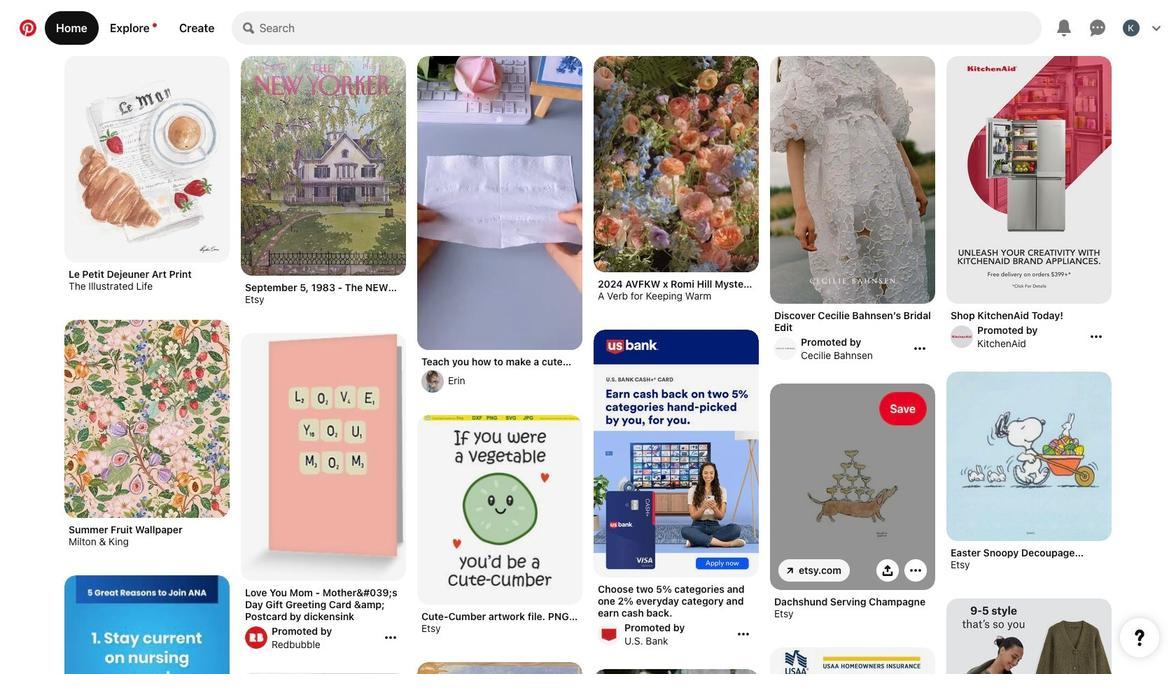Task type: locate. For each thing, give the bounding box(es) containing it.
this may contain: a bunch of flowers that are in the grass image
[[594, 56, 759, 273]]

4" x 6" cards for every occasion. digitally printed on heavyweight stock. uncoated blank interior provides a superior writing surface. comes with a kraft envelope. additional sizes are available. love you mom - mother's day gift image
[[241, 333, 406, 583]]

this may contain: a drawing of a dog standing in front of a bunch of wine goblets image
[[771, 384, 936, 591]]

romantic, whimsical dresses to float down the aisle designed in copenhagen. explore dresses with billowing silhouettes, crafted from couture-like fabrics. image
[[771, 56, 936, 304]]

this may contain: a drawing of a croissant and cup of coffee on top of a newspaper image
[[64, 56, 230, 263]]

planning for retirement starts with seeing what's possible. create your vision for retirement, and we can help you bring your goals into focus to create a clear plan with actionable next steps. and when you have a flexible plan you feel good about, you can simply enjoy right now. that's the planning effect, from fidelity. image
[[594, 670, 759, 675]]

even if it was with a different provider, five years or more without a claim could save you up to 15% on your premium with our claims-free discount. welcome to the benefits of usaa homeowners insurance. image
[[771, 648, 936, 675]]

get free delivery on major appliance orders over $399 and complete your kitchen with kitchenaid brand appliances today. *click for details image
[[947, 56, 1112, 304]]

list
[[59, 56, 1118, 675]]

notifications image
[[153, 23, 157, 27]]

kendall parks image
[[1124, 20, 1141, 36]]



Task type: vqa. For each thing, say whether or not it's contained in the screenshot.
this may contain: a drawing of a croissant and cup of coffee on top of a newspaper image
yes



Task type: describe. For each thing, give the bounding box(es) containing it.
search icon image
[[243, 22, 254, 34]]

this may contain: a floral wallpaper with lots of flowers and fruit on it's sides, all in pastel colors image
[[64, 320, 230, 518]]

this may contain: snoopy pushing a wheelbarrow full of easter eggs image
[[947, 372, 1112, 542]]

this may contain: a poster with the words if you were a vegetable, you'd be a cute - cumber image
[[418, 415, 583, 606]]

promote your work wardrobe with seasonal essentials that mean business. cardi sweaters, blazers, dresses, loafers—your stylist is ready to send trending-for-you pieces in your set budget. free shipping + returns. no subscription required. image
[[947, 599, 1112, 675]]

this may contain: the stairs are painted with flowers on them image
[[241, 673, 406, 675]]

this may contain: a painting of a woman in a field with flowers and a house on the other side image
[[418, 663, 583, 675]]

a lot of cards try to guess who they think you are. the u.s. bank cash+® visa signature® card rewards you for who you choose to be. so pick two categories to earn 5% cash back on from fun things like movies, sporting goods and department stores to helpful expenses like home utilities, cell phone bills and the gym. image
[[594, 330, 759, 578]]

Search text field
[[260, 11, 1042, 45]]

this may contain: the new yorker magazine cover with a house in the background image
[[241, 56, 406, 276]]



